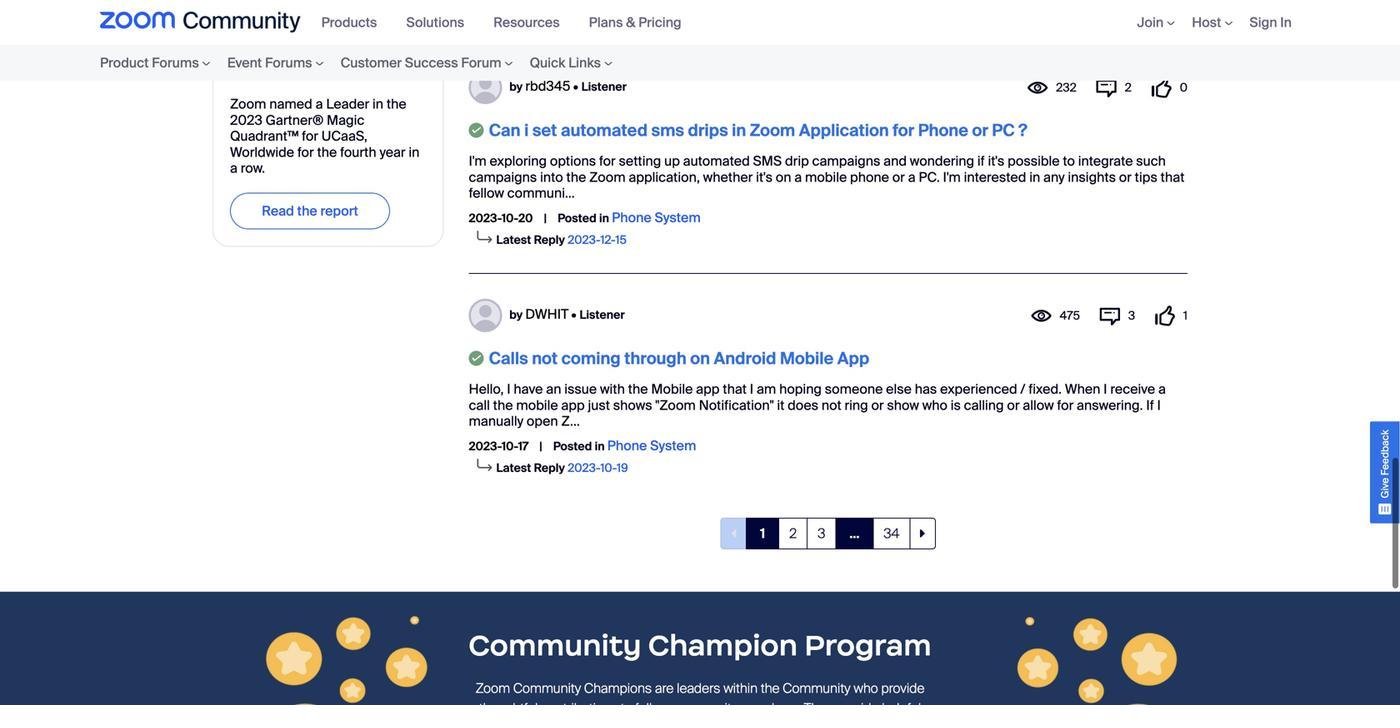 Task type: vqa. For each thing, say whether or not it's contained in the screenshot.
Tips
yes



Task type: describe. For each thing, give the bounding box(es) containing it.
1 horizontal spatial campaigns
[[812, 153, 880, 170]]

1 vertical spatial 1
[[760, 526, 765, 543]]

wondering
[[910, 153, 974, 170]]

• for set
[[573, 79, 578, 95]]

quadrant™️
[[230, 128, 299, 145]]

i right if
[[1157, 397, 1161, 415]]

product forums
[[100, 54, 199, 72]]

system for on
[[650, 437, 696, 455]]

receive
[[1111, 381, 1155, 399]]

reply for set
[[534, 233, 565, 248]]

0 horizontal spatial on
[[690, 349, 710, 370]]

the down the customer success forum
[[387, 96, 407, 113]]

i'm exploring options for setting up automated sms drip campaigns and wondering if it's possible to integrate such campaigns into the zoom application, whether it's on a mobile phone or a pc. i'm interested in any insights or tips that fellow communi...
[[469, 153, 1185, 202]]

allow
[[1023, 397, 1054, 415]]

by for can
[[510, 79, 523, 95]]

event forums link
[[219, 45, 332, 81]]

it
[[777, 397, 785, 415]]

1 horizontal spatial app
[[696, 381, 720, 399]]

a right named
[[316, 96, 323, 113]]

2023- left "19"
[[568, 461, 600, 476]]

0 horizontal spatial automated
[[561, 120, 648, 141]]

leader
[[326, 96, 369, 113]]

fellow inside i'm exploring options for setting up automated sms drip campaigns and wondering if it's possible to integrate such campaigns into the zoom application, whether it's on a mobile phone or a pc. i'm interested in any insights or tips that fellow communi...
[[469, 185, 504, 202]]

call
[[469, 397, 490, 415]]

i right when
[[1104, 381, 1107, 399]]

phone
[[850, 169, 889, 186]]

pc
[[992, 120, 1015, 141]]

sign in link
[[1250, 14, 1292, 31]]

0 vertical spatial phone
[[918, 120, 969, 141]]

product forums link
[[100, 45, 219, 81]]

set
[[532, 120, 557, 141]]

forum
[[461, 54, 501, 72]]

0 vertical spatial 2
[[1125, 80, 1132, 96]]

2 link
[[779, 519, 808, 550]]

such
[[1136, 153, 1166, 170]]

by for calls
[[510, 308, 523, 323]]

or left tips
[[1119, 169, 1132, 186]]

2023-10-17 | posted in phone system latest reply 2023-10-19
[[469, 437, 696, 476]]

pricing
[[639, 14, 682, 31]]

show
[[887, 397, 919, 415]]

a left row.
[[230, 160, 238, 177]]

reply for coming
[[534, 461, 565, 476]]

10- for can
[[502, 211, 518, 226]]

"zoom
[[656, 397, 696, 415]]

zoom inside 'zoom community champions are leaders within the community who provide thoughtful contributions to fellow community members. they provide helpfu'
[[476, 680, 510, 698]]

z...
[[561, 413, 580, 431]]

open
[[527, 413, 558, 431]]

listener for through
[[580, 308, 625, 323]]

to inside 'zoom community champions are leaders within the community who provide thoughtful contributions to fellow community members. they provide helpfu'
[[621, 700, 632, 706]]

if
[[1146, 397, 1154, 415]]

when
[[1065, 381, 1101, 399]]

zoom inside zoom named a leader in the 2023 gartner®️ magic quadrant™️ for ucaas, worldwide for the fourth year in a row.
[[230, 96, 266, 113]]

application
[[799, 120, 889, 141]]

community champion program
[[469, 628, 932, 664]]

20
[[518, 211, 533, 226]]

| for not
[[539, 439, 542, 454]]

contributions
[[541, 700, 618, 706]]

2 vertical spatial 10-
[[600, 461, 617, 476]]

customer success forum link
[[332, 45, 521, 81]]

sign
[[1250, 14, 1277, 31]]

?
[[1019, 120, 1027, 141]]

program
[[805, 628, 932, 664]]

2023-10-20 | posted in phone system latest reply 2023-12-15
[[469, 209, 701, 248]]

coming
[[561, 349, 621, 370]]

solutions link
[[406, 14, 477, 31]]

host
[[1192, 14, 1221, 31]]

android
[[714, 349, 776, 370]]

gartner®️
[[266, 112, 324, 129]]

named
[[269, 96, 312, 113]]

or right ring
[[871, 397, 884, 415]]

1 reply from the top
[[534, 4, 565, 20]]

1 vertical spatial provide
[[836, 700, 879, 706]]

mobile inside i'm exploring options for setting up automated sms drip campaigns and wondering if it's possible to integrate such campaigns into the zoom application, whether it's on a mobile phone or a pc. i'm interested in any insights or tips that fellow communi...
[[805, 169, 847, 186]]

mobile inside the hello, i have an issue with the mobile app that i am hoping someone else has experienced / fixed. when i receive a call the mobile app just shows "zoom notification" it does not ring or show who is calling or allow for answering. if i manually open z...
[[651, 381, 693, 399]]

has
[[915, 381, 937, 399]]

interested
[[964, 169, 1026, 186]]

setting
[[619, 153, 661, 170]]

drip
[[785, 153, 809, 170]]

posted for set
[[558, 211, 597, 226]]

0
[[1180, 80, 1188, 96]]

the left fourth
[[317, 144, 337, 161]]

17
[[518, 439, 528, 454]]

15
[[615, 233, 627, 248]]

for inside i'm exploring options for setting up automated sms drip campaigns and wondering if it's possible to integrate such campaigns into the zoom application, whether it's on a mobile phone or a pc. i'm interested in any insights or tips that fellow communi...
[[599, 153, 616, 170]]

dwhit
[[525, 306, 569, 323]]

fellow inside 'zoom community champions are leaders within the community who provide thoughtful contributions to fellow community members. they provide helpfu'
[[635, 700, 669, 706]]

zoom community champions are leaders within the community who provide thoughtful contributions to fellow community members. they provide helpfu
[[476, 680, 925, 706]]

read the report
[[262, 203, 358, 220]]

phone for calls not coming through on android mobile app
[[607, 437, 647, 455]]

products link
[[321, 14, 390, 31]]

to inside i'm exploring options for setting up automated sms drip campaigns and wondering if it's possible to integrate such campaigns into the zoom application, whether it's on a mobile phone or a pc. i'm interested in any insights or tips that fellow communi...
[[1063, 153, 1075, 170]]

product
[[100, 54, 149, 72]]

0 horizontal spatial 2
[[789, 526, 797, 543]]

up
[[664, 153, 680, 170]]

if
[[978, 153, 985, 170]]

within
[[724, 680, 758, 698]]

hello, i have an issue with the mobile app that i am hoping someone else has experienced / fixed. when i receive a call the mobile app just shows "zoom notification" it does not ring or show who is calling or allow for answering. if i manually open z...
[[469, 381, 1166, 431]]

communi...
[[507, 185, 575, 202]]

event forums
[[227, 54, 312, 72]]

/
[[1021, 381, 1026, 399]]

resources link
[[494, 14, 572, 31]]

tips
[[1135, 169, 1158, 186]]

ring
[[845, 397, 868, 415]]

1 horizontal spatial mobile
[[780, 349, 834, 370]]

fourth
[[340, 144, 376, 161]]

application,
[[629, 169, 700, 186]]

in right leader
[[373, 96, 383, 113]]

issue
[[564, 381, 597, 399]]

in inside 2023-10-17 | posted in phone system latest reply 2023-10-19
[[595, 439, 605, 454]]

that inside the hello, i have an issue with the mobile app that i am hoping someone else has experienced / fixed. when i receive a call the mobile app just shows "zoom notification" it does not ring or show who is calling or allow for answering. if i manually open z...
[[723, 381, 747, 399]]

a left pc. in the right top of the page
[[908, 169, 916, 186]]

i left "have"
[[507, 381, 511, 399]]

worldwide
[[230, 144, 294, 161]]

app
[[838, 349, 869, 370]]

customer success forum
[[341, 54, 501, 72]]

just
[[588, 397, 610, 415]]

products
[[321, 14, 377, 31]]

report
[[320, 203, 358, 220]]

or left the /
[[1007, 397, 1020, 415]]

or left pc
[[972, 120, 988, 141]]

and
[[884, 153, 907, 170]]

for up and at the top right
[[893, 120, 915, 141]]

0 vertical spatial 3
[[1128, 308, 1135, 324]]

in right drips
[[732, 120, 746, 141]]

notification"
[[699, 397, 774, 415]]

can
[[489, 120, 521, 141]]

posted for coming
[[553, 439, 592, 454]]

system for sms
[[655, 209, 701, 227]]

event
[[227, 54, 262, 72]]

row.
[[241, 160, 265, 177]]



Task type: locate. For each thing, give the bounding box(es) containing it.
thoughtful
[[479, 700, 538, 706]]

listener down links
[[582, 79, 627, 95]]

rbd345
[[525, 77, 571, 95]]

0 vertical spatial who
[[922, 397, 948, 415]]

34 link
[[873, 519, 910, 550]]

| for i
[[544, 211, 547, 226]]

0 vertical spatial to
[[1063, 153, 1075, 170]]

0 horizontal spatial i'm
[[469, 153, 487, 170]]

someone
[[825, 381, 883, 399]]

2 left 0
[[1125, 80, 1132, 96]]

does
[[788, 397, 819, 415]]

0 vertical spatial not
[[532, 349, 558, 370]]

0 horizontal spatial that
[[723, 381, 747, 399]]

1 forums from the left
[[152, 54, 199, 72]]

latest up forum
[[496, 4, 531, 20]]

or right phone
[[892, 169, 905, 186]]

solutions
[[406, 14, 464, 31]]

reply left "2023-11-04" link
[[534, 4, 565, 20]]

automated inside i'm exploring options for setting up automated sms drip campaigns and wondering if it's possible to integrate such campaigns into the zoom application, whether it's on a mobile phone or a pc. i'm interested in any insights or tips that fellow communi...
[[683, 153, 750, 170]]

reply down open
[[534, 461, 565, 476]]

0 horizontal spatial |
[[539, 439, 542, 454]]

1 horizontal spatial that
[[1161, 169, 1185, 186]]

1 horizontal spatial 1
[[1183, 308, 1188, 324]]

0 horizontal spatial it's
[[756, 169, 773, 186]]

0 vertical spatial |
[[544, 211, 547, 226]]

a right if
[[1159, 381, 1166, 399]]

• for coming
[[571, 308, 577, 323]]

2 vertical spatial latest
[[496, 461, 531, 476]]

the right read
[[297, 203, 317, 220]]

champion
[[648, 628, 798, 664]]

listener inside by rbd345 • listener
[[582, 79, 627, 95]]

a right sms on the right top of the page
[[795, 169, 802, 186]]

1 horizontal spatial who
[[922, 397, 948, 415]]

posted down the z... at the bottom left of the page
[[553, 439, 592, 454]]

| inside 2023-10-17 | posted in phone system latest reply 2023-10-19
[[539, 439, 542, 454]]

1 vertical spatial fellow
[[635, 700, 669, 706]]

who inside the hello, i have an issue with the mobile app that i am hoping someone else has experienced / fixed. when i receive a call the mobile app just shows "zoom notification" it does not ring or show who is calling or allow for answering. if i manually open z...
[[922, 397, 948, 415]]

in inside i'm exploring options for setting up automated sms drip campaigns and wondering if it's possible to integrate such campaigns into the zoom application, whether it's on a mobile phone or a pc. i'm interested in any insights or tips that fellow communi...
[[1030, 169, 1040, 186]]

phone system link for through
[[607, 437, 696, 455]]

latest for calls
[[496, 461, 531, 476]]

i left am
[[750, 381, 754, 399]]

by right dwhit icon
[[510, 308, 523, 323]]

dwhit image
[[469, 299, 502, 333]]

0 vertical spatial on
[[776, 169, 791, 186]]

by
[[510, 79, 523, 95], [510, 308, 523, 323]]

0 horizontal spatial 1
[[760, 526, 765, 543]]

the inside 'zoom community champions are leaders within the community who provide thoughtful contributions to fellow community members. they provide helpfu'
[[761, 680, 780, 698]]

forums for event forums
[[265, 54, 312, 72]]

3
[[1128, 308, 1135, 324], [818, 526, 825, 543]]

0 vertical spatial 10-
[[502, 211, 518, 226]]

10- for calls
[[502, 439, 518, 454]]

1 horizontal spatial on
[[776, 169, 791, 186]]

community
[[672, 700, 738, 706]]

1 vertical spatial 10-
[[502, 439, 518, 454]]

mobile
[[780, 349, 834, 370], [651, 381, 693, 399]]

to
[[1063, 153, 1075, 170], [621, 700, 632, 706]]

whether
[[703, 169, 753, 186]]

0 vertical spatial phone system link
[[612, 209, 701, 227]]

mobile left the z... at the bottom left of the page
[[516, 397, 558, 415]]

0 horizontal spatial forums
[[152, 54, 199, 72]]

3 latest from the top
[[496, 461, 531, 476]]

2023-10-19 link
[[568, 461, 628, 476]]

sms
[[651, 120, 684, 141]]

0 horizontal spatial who
[[854, 680, 878, 698]]

posted inside 2023-10-17 | posted in phone system latest reply 2023-10-19
[[553, 439, 592, 454]]

menu bar containing product forums
[[67, 45, 654, 81]]

that right tips
[[1161, 169, 1185, 186]]

i'm left 'exploring'
[[469, 153, 487, 170]]

1 horizontal spatial fellow
[[635, 700, 669, 706]]

shows
[[613, 397, 652, 415]]

phone
[[918, 120, 969, 141], [612, 209, 652, 227], [607, 437, 647, 455]]

rbd345 image
[[469, 71, 502, 104]]

0 horizontal spatial mobile
[[651, 381, 693, 399]]

3 right 2 link
[[818, 526, 825, 543]]

0 horizontal spatial mobile
[[516, 397, 558, 415]]

phone system link down application, on the top left
[[612, 209, 701, 227]]

1 horizontal spatial not
[[822, 397, 842, 415]]

system down "zoom
[[650, 437, 696, 455]]

join link
[[1137, 14, 1175, 31]]

3 right 475 on the top right of the page
[[1128, 308, 1135, 324]]

10- down just
[[600, 461, 617, 476]]

listener up "coming"
[[580, 308, 625, 323]]

drips
[[688, 120, 728, 141]]

listener inside by dwhit • listener
[[580, 308, 625, 323]]

success
[[405, 54, 458, 72]]

34
[[884, 526, 900, 543]]

• inside by rbd345 • listener
[[573, 79, 578, 95]]

2 left '3' link
[[789, 526, 797, 543]]

app right "zoom
[[696, 381, 720, 399]]

phone inside 2023-10-20 | posted in phone system latest reply 2023-12-15
[[612, 209, 652, 227]]

0 vertical spatial that
[[1161, 169, 1185, 186]]

1 vertical spatial latest
[[496, 233, 531, 248]]

2023- left the 15
[[568, 233, 600, 248]]

phone for can i set automated sms drips in zoom application for phone or pc ?
[[612, 209, 652, 227]]

the inside i'm exploring options for setting up automated sms drip campaigns and wondering if it's possible to integrate such campaigns into the zoom application, whether it's on a mobile phone or a pc. i'm interested in any insights or tips that fellow communi...
[[566, 169, 586, 186]]

by inside by rbd345 • listener
[[510, 79, 523, 95]]

fellow down 'exploring'
[[469, 185, 504, 202]]

0 horizontal spatial not
[[532, 349, 558, 370]]

0 vertical spatial •
[[573, 79, 578, 95]]

can i set automated sms drips in zoom application for phone or pc ? link
[[489, 120, 1027, 141]]

on right through
[[690, 349, 710, 370]]

any
[[1044, 169, 1065, 186]]

integrate
[[1078, 153, 1133, 170]]

reply down communi...
[[534, 233, 565, 248]]

forums up named
[[265, 54, 312, 72]]

rbd345 link
[[525, 77, 571, 95]]

in right year
[[409, 144, 420, 161]]

insights
[[1068, 169, 1116, 186]]

on down can i set automated sms drips in zoom application for phone or pc ?
[[776, 169, 791, 186]]

1 vertical spatial that
[[723, 381, 747, 399]]

posted up 2023-12-15 'link'
[[558, 211, 597, 226]]

latest down 17 on the bottom of page
[[496, 461, 531, 476]]

by inside by dwhit • listener
[[510, 308, 523, 323]]

phone system link up "19"
[[607, 437, 696, 455]]

latest inside 2023-10-17 | posted in phone system latest reply 2023-10-19
[[496, 461, 531, 476]]

i'm
[[469, 153, 487, 170], [943, 169, 961, 186]]

listener for automated
[[582, 79, 627, 95]]

2 reply from the top
[[534, 233, 565, 248]]

dwhit link
[[525, 306, 569, 323]]

for right allow
[[1057, 397, 1074, 415]]

2023-11-04 link
[[568, 4, 629, 20]]

1 vertical spatial reply
[[534, 233, 565, 248]]

not left ring
[[822, 397, 842, 415]]

year
[[380, 144, 406, 161]]

campaigns
[[812, 153, 880, 170], [469, 169, 537, 186]]

|
[[544, 211, 547, 226], [539, 439, 542, 454]]

1 latest from the top
[[496, 4, 531, 20]]

the right "with"
[[628, 381, 648, 399]]

11-
[[600, 4, 614, 20]]

1 horizontal spatial |
[[544, 211, 547, 226]]

hello,
[[469, 381, 504, 399]]

the right into
[[566, 169, 586, 186]]

exploring
[[490, 153, 547, 170]]

for left setting
[[599, 153, 616, 170]]

calls not coming through on android mobile app
[[489, 349, 869, 370]]

join
[[1137, 14, 1164, 31]]

app left just
[[561, 397, 585, 415]]

latest for can
[[496, 233, 531, 248]]

1 horizontal spatial forums
[[265, 54, 312, 72]]

1 vertical spatial on
[[690, 349, 710, 370]]

1 vertical spatial system
[[650, 437, 696, 455]]

an
[[546, 381, 561, 399]]

0 vertical spatial mobile
[[780, 349, 834, 370]]

it's right "whether"
[[756, 169, 773, 186]]

to down 'champions'
[[621, 700, 632, 706]]

menu bar containing join
[[1112, 0, 1300, 45]]

0 vertical spatial by
[[510, 79, 523, 95]]

1 vertical spatial not
[[822, 397, 842, 415]]

automated
[[561, 120, 648, 141], [683, 153, 750, 170]]

system inside 2023-10-20 | posted in phone system latest reply 2023-12-15
[[655, 209, 701, 227]]

i'm right pc. in the right top of the page
[[943, 169, 961, 186]]

zoom up sms on the right top of the page
[[750, 120, 795, 141]]

1 vertical spatial by
[[510, 308, 523, 323]]

they
[[804, 700, 832, 706]]

3 reply from the top
[[534, 461, 565, 476]]

mobile up hoping
[[780, 349, 834, 370]]

1 vertical spatial who
[[854, 680, 878, 698]]

0 vertical spatial system
[[655, 209, 701, 227]]

reply inside 2023-10-20 | posted in phone system latest reply 2023-12-15
[[534, 233, 565, 248]]

campaigns down application
[[812, 153, 880, 170]]

1 horizontal spatial 3
[[1128, 308, 1135, 324]]

2023-12-15 link
[[568, 233, 627, 248]]

19
[[617, 461, 628, 476]]

1 vertical spatial phone
[[612, 209, 652, 227]]

1 by from the top
[[510, 79, 523, 95]]

not inside the hello, i have an issue with the mobile app that i am hoping someone else has experienced / fixed. when i receive a call the mobile app just shows "zoom notification" it does not ring or show who is calling or allow for answering. if i manually open z...
[[822, 397, 842, 415]]

phone system link for automated
[[612, 209, 701, 227]]

0 vertical spatial listener
[[582, 79, 627, 95]]

read
[[262, 203, 294, 220]]

0 vertical spatial automated
[[561, 120, 648, 141]]

experienced
[[940, 381, 1017, 399]]

the inside read the report link
[[297, 203, 317, 220]]

who
[[922, 397, 948, 415], [854, 680, 878, 698]]

1 vertical spatial phone system link
[[607, 437, 696, 455]]

1 vertical spatial mobile
[[516, 397, 558, 415]]

0 horizontal spatial provide
[[836, 700, 879, 706]]

for down gartner®️
[[297, 144, 314, 161]]

2023- left "20"
[[469, 211, 502, 226]]

0 horizontal spatial app
[[561, 397, 585, 415]]

forums inside 'link'
[[152, 54, 199, 72]]

provide down program
[[881, 680, 925, 698]]

app
[[696, 381, 720, 399], [561, 397, 585, 415]]

1 vertical spatial |
[[539, 439, 542, 454]]

who inside 'zoom community champions are leaders within the community who provide thoughtful contributions to fellow community members. they provide helpfu'
[[854, 680, 878, 698]]

system down application, on the top left
[[655, 209, 701, 227]]

am
[[757, 381, 776, 399]]

plans & pricing
[[589, 14, 682, 31]]

to right possible on the top of the page
[[1063, 153, 1075, 170]]

zoom up 'thoughtful'
[[476, 680, 510, 698]]

into
[[540, 169, 563, 186]]

| right 17 on the bottom of page
[[539, 439, 542, 454]]

phone up "19"
[[607, 437, 647, 455]]

2 by from the top
[[510, 308, 523, 323]]

options
[[550, 153, 596, 170]]

0 horizontal spatial campaigns
[[469, 169, 537, 186]]

mobile inside the hello, i have an issue with the mobile app that i am hoping someone else has experienced / fixed. when i receive a call the mobile app just shows "zoom notification" it does not ring or show who is calling or allow for answering. if i manually open z...
[[516, 397, 558, 415]]

i
[[507, 381, 511, 399], [750, 381, 754, 399], [1104, 381, 1107, 399], [1157, 397, 1161, 415]]

0 vertical spatial provide
[[881, 680, 925, 698]]

2 vertical spatial reply
[[534, 461, 565, 476]]

listener
[[582, 79, 627, 95], [580, 308, 625, 323]]

1 horizontal spatial it's
[[988, 153, 1005, 170]]

zoom inside i'm exploring options for setting up automated sms drip campaigns and wondering if it's possible to integrate such campaigns into the zoom application, whether it's on a mobile phone or a pc. i'm interested in any insights or tips that fellow communi...
[[589, 169, 626, 186]]

1 vertical spatial to
[[621, 700, 632, 706]]

1 vertical spatial mobile
[[651, 381, 693, 399]]

calls not coming through on android mobile app link
[[489, 349, 869, 370]]

phone up wondering
[[918, 120, 969, 141]]

1 horizontal spatial i'm
[[943, 169, 961, 186]]

quick
[[530, 54, 565, 72]]

posted inside 2023-10-20 | posted in phone system latest reply 2023-12-15
[[558, 211, 597, 226]]

menu bar
[[313, 0, 702, 45], [1112, 0, 1300, 45], [67, 45, 654, 81]]

0 horizontal spatial fellow
[[469, 185, 504, 202]]

for left 'ucaas,'
[[302, 128, 318, 145]]

2 vertical spatial phone
[[607, 437, 647, 455]]

that inside i'm exploring options for setting up automated sms drip campaigns and wondering if it's possible to integrate such campaigns into the zoom application, whether it's on a mobile phone or a pc. i'm interested in any insights or tips that fellow communi...
[[1161, 169, 1185, 186]]

pc.
[[919, 169, 940, 186]]

through
[[624, 349, 687, 370]]

fixed.
[[1029, 381, 1062, 399]]

10- inside 2023-10-20 | posted in phone system latest reply 2023-12-15
[[502, 211, 518, 226]]

in up '12-'
[[599, 211, 609, 226]]

1 horizontal spatial automated
[[683, 153, 750, 170]]

1 horizontal spatial provide
[[881, 680, 925, 698]]

| inside 2023-10-20 | posted in phone system latest reply 2023-12-15
[[544, 211, 547, 226]]

by right rbd345 icon
[[510, 79, 523, 95]]

• right "dwhit"
[[571, 308, 577, 323]]

mobile down "calls not coming through on android mobile app"
[[651, 381, 693, 399]]

1 horizontal spatial mobile
[[805, 169, 847, 186]]

1 vertical spatial posted
[[553, 439, 592, 454]]

1 vertical spatial •
[[571, 308, 577, 323]]

for inside the hello, i have an issue with the mobile app that i am hoping someone else has experienced / fixed. when i receive a call the mobile app just shows "zoom notification" it does not ring or show who is calling or allow for answering. if i manually open z...
[[1057, 397, 1074, 415]]

calling
[[964, 397, 1004, 415]]

0 horizontal spatial 3
[[818, 526, 825, 543]]

| right "20"
[[544, 211, 547, 226]]

12-
[[600, 233, 615, 248]]

0 vertical spatial 1
[[1183, 308, 1188, 324]]

a inside the hello, i have an issue with the mobile app that i am hoping someone else has experienced / fixed. when i receive a call the mobile app just shows "zoom notification" it does not ring or show who is calling or allow for answering. if i manually open z...
[[1159, 381, 1166, 399]]

0 vertical spatial mobile
[[805, 169, 847, 186]]

the up members.
[[761, 680, 780, 698]]

automated up options
[[561, 120, 648, 141]]

can i set automated sms drips in zoom application for phone or pc ?
[[489, 120, 1027, 141]]

sign in
[[1250, 14, 1292, 31]]

who left is
[[922, 397, 948, 415]]

plans
[[589, 14, 623, 31]]

latest inside 2023-10-20 | posted in phone system latest reply 2023-12-15
[[496, 233, 531, 248]]

1 horizontal spatial to
[[1063, 153, 1075, 170]]

2 latest from the top
[[496, 233, 531, 248]]

zoom right into
[[589, 169, 626, 186]]

reply inside 2023-10-17 | posted in phone system latest reply 2023-10-19
[[534, 461, 565, 476]]

who down program
[[854, 680, 878, 698]]

campaigns down can
[[469, 169, 537, 186]]

it's right if at the right of page
[[988, 153, 1005, 170]]

1 horizontal spatial 2
[[1125, 80, 1132, 96]]

0 vertical spatial posted
[[558, 211, 597, 226]]

latest down "20"
[[496, 233, 531, 248]]

&
[[626, 14, 635, 31]]

in up 2023-10-19 link
[[595, 439, 605, 454]]

forums inside 'link'
[[265, 54, 312, 72]]

mobile left phone
[[805, 169, 847, 186]]

1 vertical spatial listener
[[580, 308, 625, 323]]

community
[[469, 628, 641, 664], [513, 680, 581, 698], [783, 680, 851, 698]]

2023- down the 'manually'
[[469, 439, 502, 454]]

automated down drips
[[683, 153, 750, 170]]

the right call
[[493, 397, 513, 415]]

phone system link
[[612, 209, 701, 227], [607, 437, 696, 455]]

04
[[614, 4, 629, 20]]

that left am
[[723, 381, 747, 399]]

else
[[886, 381, 912, 399]]

0 horizontal spatial to
[[621, 700, 632, 706]]

1 vertical spatial 3
[[818, 526, 825, 543]]

phone inside 2023-10-17 | posted in phone system latest reply 2023-10-19
[[607, 437, 647, 455]]

magic
[[327, 112, 364, 129]]

forums for product forums
[[152, 54, 199, 72]]

zoom named a leader in the 2023 gartner®️ magic quadrant™️ for ucaas, worldwide for the fourth year in a row.
[[230, 96, 420, 177]]

in left the 'any'
[[1030, 169, 1040, 186]]

fellow down are
[[635, 700, 669, 706]]

• down links
[[573, 79, 578, 95]]

0 vertical spatial reply
[[534, 4, 565, 20]]

0 vertical spatial fellow
[[469, 185, 504, 202]]

• inside by dwhit • listener
[[571, 308, 577, 323]]

2023
[[230, 112, 262, 129]]

answering.
[[1077, 397, 1143, 415]]

provide right they
[[836, 700, 879, 706]]

2 forums from the left
[[265, 54, 312, 72]]

zoom up "quadrant™️" at top left
[[230, 96, 266, 113]]

forums down community.title image at the left top
[[152, 54, 199, 72]]

10- down communi...
[[502, 211, 518, 226]]

0 vertical spatial latest
[[496, 4, 531, 20]]

2023- left 04 on the top of page
[[568, 4, 600, 20]]

1 vertical spatial 2
[[789, 526, 797, 543]]

hoping
[[779, 381, 822, 399]]

members.
[[741, 700, 801, 706]]

community.title image
[[100, 12, 301, 33]]

in inside 2023-10-20 | posted in phone system latest reply 2023-12-15
[[599, 211, 609, 226]]

system
[[655, 209, 701, 227], [650, 437, 696, 455]]

on inside i'm exploring options for setting up automated sms drip campaigns and wondering if it's possible to integrate such campaigns into the zoom application, whether it's on a mobile phone or a pc. i'm interested in any insights or tips that fellow communi...
[[776, 169, 791, 186]]

phone up the 15
[[612, 209, 652, 227]]

1 vertical spatial automated
[[683, 153, 750, 170]]

system inside 2023-10-17 | posted in phone system latest reply 2023-10-19
[[650, 437, 696, 455]]

10- down the 'manually'
[[502, 439, 518, 454]]

links
[[569, 54, 601, 72]]

menu bar containing products
[[313, 0, 702, 45]]



